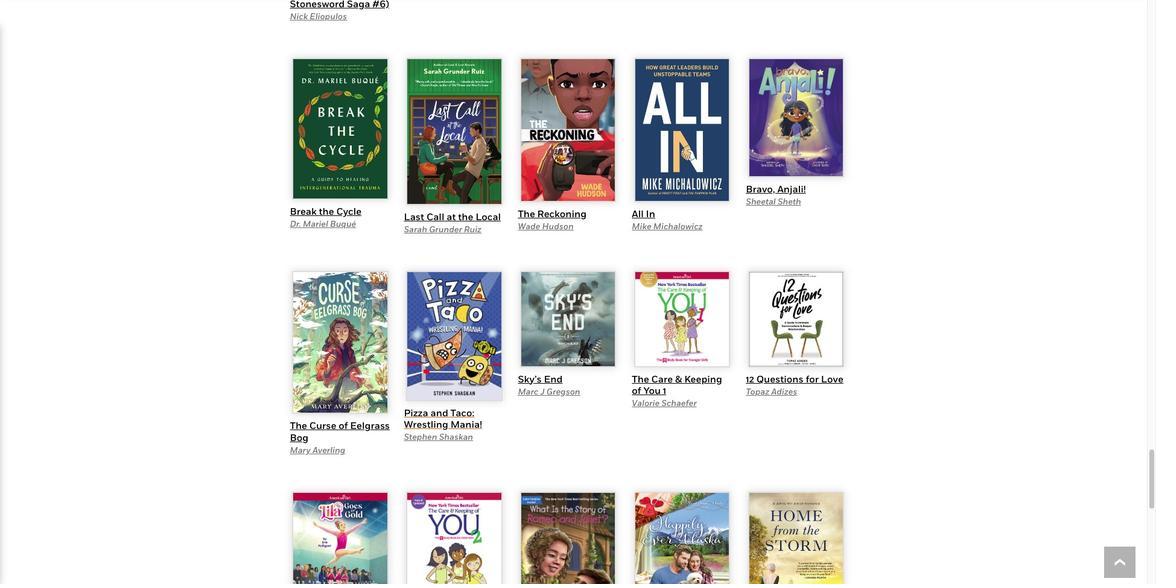 Task type: locate. For each thing, give the bounding box(es) containing it.
the reckoning wade hudson
[[518, 208, 587, 231]]

sarah grunder ruiz link
[[404, 224, 482, 234]]

2 horizontal spatial the
[[632, 373, 650, 385]]

mania!
[[451, 418, 482, 430]]

1 vertical spatial the
[[632, 373, 650, 385]]

schaefer
[[662, 398, 697, 408]]

all in image
[[634, 58, 731, 202]]

the left the care
[[632, 373, 650, 385]]

adizes
[[772, 386, 798, 397]]

marc j gregson link
[[518, 386, 581, 397]]

sky's end image
[[520, 271, 617, 367]]

mike michalowicz link
[[632, 221, 703, 231]]

break
[[290, 205, 317, 217]]

12
[[746, 373, 755, 385]]

nick
[[290, 11, 308, 21]]

1
[[663, 385, 667, 397]]

1 horizontal spatial the
[[458, 211, 474, 223]]

the up dr. mariel buqué link
[[319, 205, 334, 217]]

keeping
[[685, 373, 723, 385]]

0 horizontal spatial the
[[319, 205, 334, 217]]

what is the story of romeo and juliet? image
[[520, 492, 617, 584]]

the inside the care & keeping of you 1 valorie schaefer
[[632, 373, 650, 385]]

of inside the care & keeping of you 1 valorie schaefer
[[632, 385, 642, 397]]

1 horizontal spatial of
[[632, 385, 642, 397]]

the curse of eelgrass bog link
[[290, 420, 390, 444]]

12 questions for love link
[[746, 373, 844, 385]]

for
[[806, 373, 819, 385]]

the
[[518, 208, 535, 220], [632, 373, 650, 385], [290, 420, 307, 432]]

valorie
[[632, 398, 660, 408]]

marc
[[518, 386, 539, 397]]

in
[[646, 208, 656, 220]]

sky's end marc j gregson
[[518, 373, 581, 397]]

the up wade
[[518, 208, 535, 220]]

sheetal sheth link
[[746, 196, 802, 207]]

reckoning
[[538, 208, 587, 220]]

0 horizontal spatial the
[[290, 420, 307, 432]]

averling
[[313, 445, 346, 455]]

lila goes for gold (american girl's girl of the year 2024) image
[[292, 492, 389, 584]]

the inside 'the reckoning wade hudson'
[[518, 208, 535, 220]]

0 vertical spatial the
[[518, 208, 535, 220]]

the curse of eelgrass bog image
[[292, 271, 389, 415]]

of
[[632, 385, 642, 397], [339, 420, 348, 432]]

the up mary
[[290, 420, 307, 432]]

valorie schaefer link
[[632, 398, 697, 408]]

grunder
[[429, 224, 462, 234]]

of up valorie
[[632, 385, 642, 397]]

anjali!
[[778, 183, 806, 195]]

nick  eliopulos
[[290, 11, 347, 21]]

the care & keeping of you 2 image
[[406, 492, 503, 584]]

sheth
[[778, 196, 802, 207]]

call
[[427, 211, 445, 223]]

2 vertical spatial the
[[290, 420, 307, 432]]

all in link
[[632, 208, 656, 220]]

of inside the curse of eelgrass bog mary averling
[[339, 420, 348, 432]]

the inside the curse of eelgrass bog mary averling
[[290, 420, 307, 432]]

1 vertical spatial of
[[339, 420, 348, 432]]

the for the reckoning
[[518, 208, 535, 220]]

love
[[822, 373, 844, 385]]

the for the curse of eelgrass bog
[[290, 420, 307, 432]]

bravo, anjali! sheetal sheth
[[746, 183, 806, 207]]

the reckoning image
[[520, 58, 617, 202]]

break the cycle dr. mariel buqué
[[290, 205, 362, 229]]

mike
[[632, 221, 652, 231]]

the
[[319, 205, 334, 217], [458, 211, 474, 223]]

eelgrass
[[350, 420, 390, 432]]

the inside last call at the local sarah grunder ruiz
[[458, 211, 474, 223]]

break the cycle image
[[292, 58, 389, 200]]

pizza and taco: wrestling mania! link
[[404, 407, 482, 430]]

0 horizontal spatial of
[[339, 420, 348, 432]]

wade hudson link
[[518, 221, 574, 231]]

questions
[[757, 373, 804, 385]]

j
[[541, 386, 545, 397]]

last
[[404, 211, 425, 223]]

hudson
[[543, 221, 574, 231]]

the care & keeping of you 1 image
[[634, 271, 731, 367]]

1 horizontal spatial the
[[518, 208, 535, 220]]

pizza and taco: wrestling mania! stephen shaskan
[[404, 407, 482, 442]]

the inside the break the cycle dr. mariel buqué
[[319, 205, 334, 217]]

of right the curse
[[339, 420, 348, 432]]

0 vertical spatial of
[[632, 385, 642, 397]]

pizza
[[404, 407, 429, 419]]

the up ruiz
[[458, 211, 474, 223]]

all in mike michalowicz
[[632, 208, 703, 231]]

taco:
[[451, 407, 475, 419]]

bravo, anjali! image
[[748, 58, 845, 177]]

nick  eliopulos link
[[290, 11, 347, 21]]



Task type: vqa. For each thing, say whether or not it's contained in the screenshot.
To inside Guided Journals To Organize Your Thoughts
no



Task type: describe. For each thing, give the bounding box(es) containing it.
ruiz
[[464, 224, 482, 234]]

buqué
[[330, 219, 356, 229]]

and
[[431, 407, 449, 419]]

care
[[652, 373, 673, 385]]

eliopulos
[[310, 11, 347, 21]]

michalowicz
[[654, 221, 703, 231]]

dr. mariel buqué link
[[290, 219, 356, 229]]

end
[[544, 373, 563, 385]]

gregson
[[547, 386, 581, 397]]

pizza and taco: wrestling mania! image
[[406, 271, 503, 401]]

stephen shaskan link
[[404, 432, 473, 442]]

wrestling
[[404, 418, 449, 430]]

break the cycle link
[[290, 205, 362, 217]]

sheetal
[[746, 196, 776, 207]]

you
[[644, 385, 661, 397]]

12 questions for love image
[[748, 271, 845, 367]]

last call at the local image
[[406, 58, 503, 205]]

last call at the local link
[[404, 211, 501, 223]]

bravo, anjali! link
[[746, 183, 806, 195]]

the curse of eelgrass bog mary averling
[[290, 420, 390, 455]]

the for the care & keeping of you 1
[[632, 373, 650, 385]]

stephen
[[404, 432, 437, 442]]

the care & keeping of you 1 valorie schaefer
[[632, 373, 723, 408]]

shaskan
[[439, 432, 473, 442]]

sky's end link
[[518, 373, 563, 385]]

bog
[[290, 432, 309, 444]]

topaz adizes link
[[746, 386, 798, 397]]

&
[[676, 373, 683, 385]]

happily ever alaska image
[[634, 492, 731, 584]]

sky's
[[518, 373, 542, 385]]

mariel
[[303, 219, 328, 229]]

last call at the local sarah grunder ruiz
[[404, 211, 501, 234]]

mary
[[290, 445, 311, 455]]

the reckoning link
[[518, 208, 587, 220]]

dr.
[[290, 219, 301, 229]]

the care & keeping of you 1 link
[[632, 373, 723, 397]]

all
[[632, 208, 644, 220]]

curse
[[310, 420, 337, 432]]

mary averling link
[[290, 445, 346, 455]]

topaz
[[746, 386, 770, 397]]

cycle
[[337, 205, 362, 217]]

wade
[[518, 221, 541, 231]]

12 questions for love topaz adizes
[[746, 373, 844, 397]]

bravo,
[[746, 183, 776, 195]]

at
[[447, 211, 456, 223]]

sarah
[[404, 224, 427, 234]]

local
[[476, 211, 501, 223]]

home from the storm image
[[748, 492, 845, 584]]



